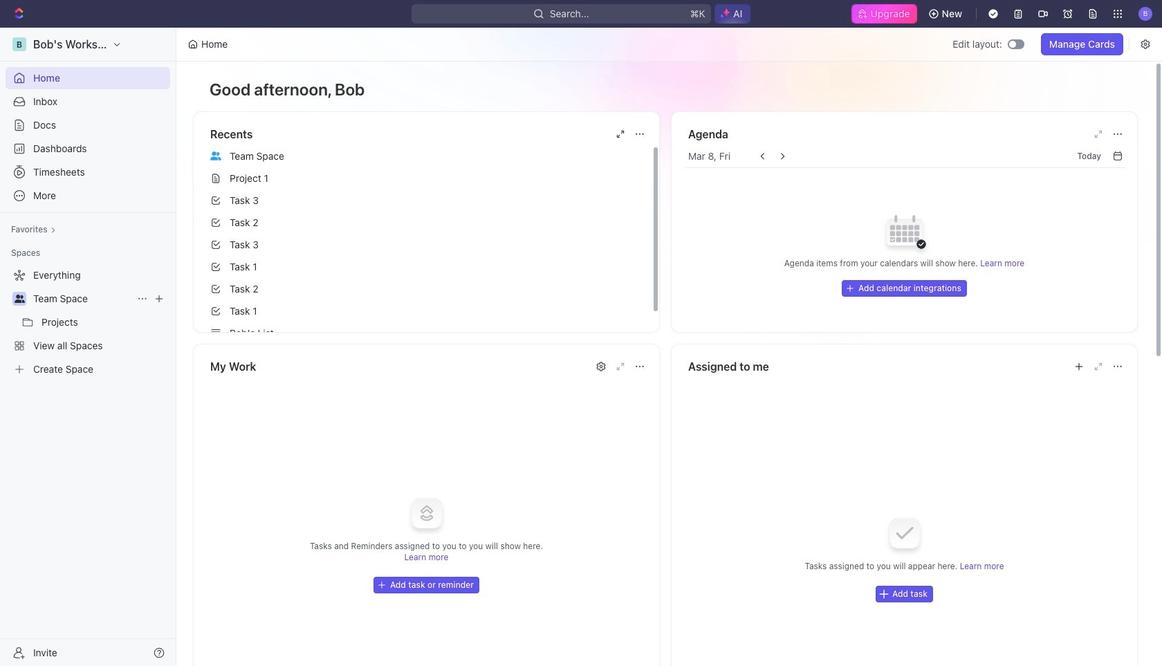 Task type: describe. For each thing, give the bounding box(es) containing it.
user group image
[[14, 295, 25, 303]]

bob's workspace, , element
[[12, 37, 26, 51]]

user group image
[[210, 151, 222, 160]]



Task type: locate. For each thing, give the bounding box(es) containing it.
tree
[[6, 264, 170, 381]]

sidebar navigation
[[0, 28, 179, 667]]

tree inside sidebar navigation
[[6, 264, 170, 381]]



Task type: vqa. For each thing, say whether or not it's contained in the screenshot.
Sidebar NAVIGATION
yes



